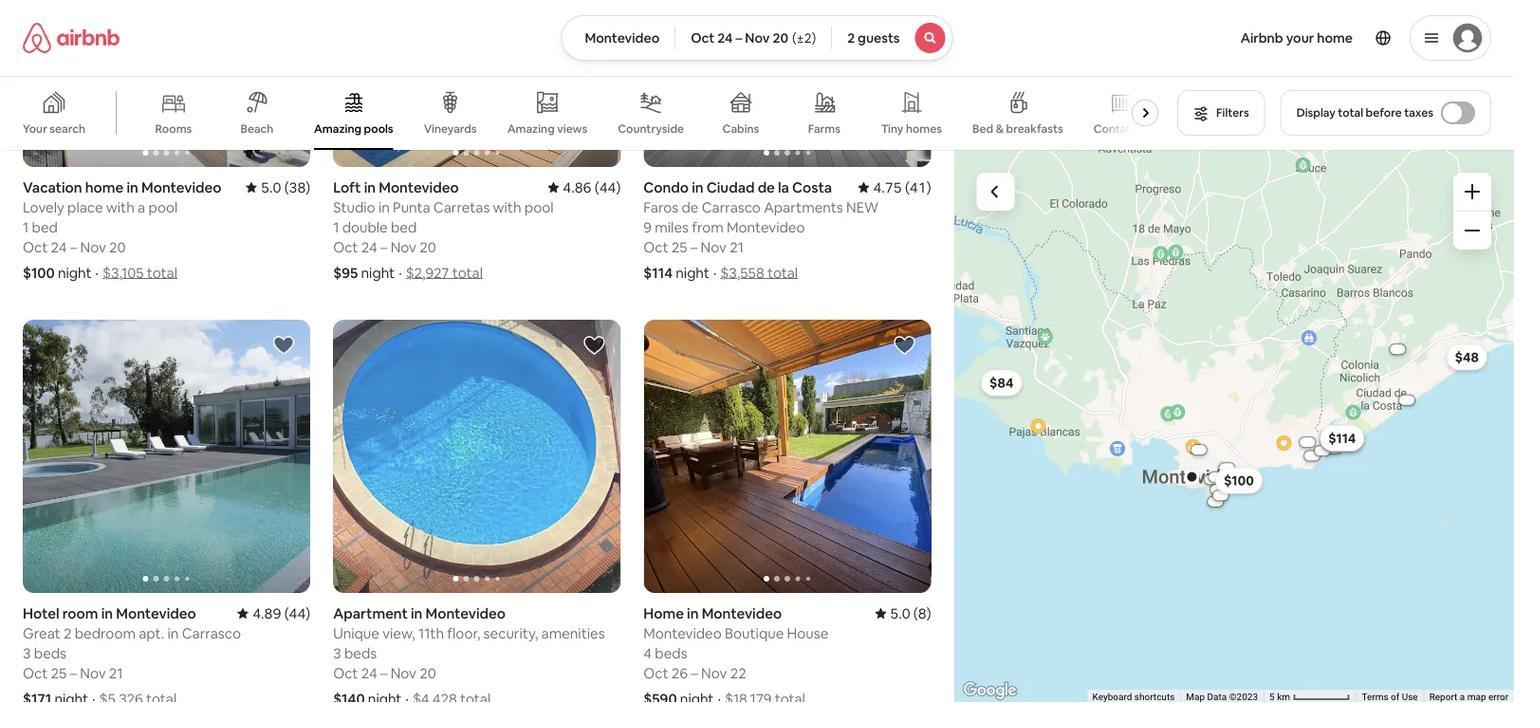 Task type: locate. For each thing, give the bounding box(es) containing it.
zoom out image
[[1465, 223, 1481, 238]]

5.0 out of 5 average rating,  38 reviews image
[[246, 178, 310, 196]]

great
[[23, 624, 60, 643]]

apartments
[[764, 198, 843, 216]]

20 down 11th
[[420, 664, 436, 682]]

pool for studio in punta carretas with pool
[[525, 198, 554, 216]]

0 horizontal spatial night
[[58, 263, 92, 282]]

oct down great
[[23, 664, 48, 682]]

1 horizontal spatial bed
[[391, 218, 417, 236]]

oct down 4
[[644, 664, 669, 682]]

1 vertical spatial $100
[[1224, 472, 1254, 489]]

1 horizontal spatial 3
[[333, 644, 341, 662]]

pool inside loft in montevideo studio in punta carretas with pool 1 double bed oct 24 – nov 20 $95 night · $2,927 total
[[525, 198, 554, 216]]

apt.
[[139, 624, 164, 643]]

1 vertical spatial 2
[[63, 624, 72, 643]]

lovely
[[23, 198, 64, 216]]

1 vertical spatial 25
[[51, 664, 67, 682]]

2 · from the left
[[399, 263, 402, 282]]

2 down room
[[63, 624, 72, 643]]

1 down studio at the left top of page
[[333, 218, 339, 236]]

a
[[138, 198, 145, 216], [1460, 691, 1466, 703]]

in right loft
[[364, 178, 376, 196]]

loft in montevideo studio in punta carretas with pool 1 double bed oct 24 – nov 20 $95 night · $2,927 total
[[333, 178, 554, 282]]

0 vertical spatial 2
[[848, 29, 855, 47]]

ciudad
[[707, 178, 755, 196]]

home right your
[[1318, 29, 1353, 47]]

nov up the $3,105
[[80, 238, 106, 256]]

0 horizontal spatial 1
[[23, 218, 29, 236]]

0 vertical spatial $100
[[23, 263, 55, 282]]

0 horizontal spatial 2
[[63, 624, 72, 643]]

0 vertical spatial (44)
[[595, 178, 621, 196]]

0 horizontal spatial beds
[[34, 644, 66, 662]]

total right $3,558
[[768, 263, 798, 282]]

·
[[95, 263, 99, 282], [399, 263, 402, 282], [714, 263, 717, 282]]

· left $3,558
[[714, 263, 717, 282]]

$84
[[990, 375, 1014, 392]]

nov down from
[[701, 238, 727, 256]]

24
[[718, 29, 733, 47], [51, 238, 67, 256], [361, 238, 377, 256], [361, 664, 377, 682]]

1 horizontal spatial $114
[[1329, 430, 1356, 447]]

$100 inside button
[[1224, 472, 1254, 489]]

2 guests
[[848, 29, 900, 47]]

0 vertical spatial 21
[[730, 238, 744, 256]]

km
[[1278, 691, 1291, 703]]

– down place at the top of page
[[70, 238, 77, 256]]

2 horizontal spatial ·
[[714, 263, 717, 282]]

1 horizontal spatial ·
[[399, 263, 402, 282]]

1 horizontal spatial home
[[1318, 29, 1353, 47]]

unique
[[333, 624, 380, 643]]

in right the 'vacation' at top
[[127, 178, 138, 196]]

map
[[1468, 691, 1487, 703]]

in up 11th
[[411, 604, 423, 623]]

carretas
[[434, 198, 490, 216]]

21
[[730, 238, 744, 256], [109, 664, 123, 682]]

amazing left pools
[[314, 121, 362, 136]]

nov left the 22
[[701, 664, 727, 682]]

airbnb your home link
[[1230, 18, 1365, 58]]

nov inside hotel room in montevideo great 2 bedroom apt. in carrasco 3 beds oct 25 – nov 21
[[80, 664, 106, 682]]

in right home
[[687, 604, 699, 623]]

1 vertical spatial carrasco
[[182, 624, 241, 643]]

night left the $3,105
[[58, 263, 92, 282]]

1 3 from the left
[[23, 644, 31, 662]]

zoom in image
[[1465, 184, 1481, 199]]

amazing left "views" on the left of page
[[507, 121, 555, 136]]

1 horizontal spatial pool
[[525, 198, 554, 216]]

5.0 left (38)
[[261, 178, 281, 196]]

nov down view,
[[391, 664, 417, 682]]

5.0 left (8)
[[890, 604, 911, 623]]

bed
[[32, 218, 58, 236], [391, 218, 417, 236]]

1 horizontal spatial beds
[[344, 644, 377, 662]]

2 horizontal spatial night
[[676, 263, 710, 282]]

1 inside loft in montevideo studio in punta carretas with pool 1 double bed oct 24 – nov 20 $95 night · $2,927 total
[[333, 218, 339, 236]]

3 down great
[[23, 644, 31, 662]]

2 night from the left
[[361, 263, 395, 282]]

total right $2,927
[[453, 263, 483, 282]]

0 horizontal spatial $100
[[23, 263, 55, 282]]

bed & breakfasts
[[973, 121, 1064, 136]]

0 horizontal spatial bed
[[32, 218, 58, 236]]

4
[[644, 644, 652, 662]]

none search field containing montevideo
[[561, 15, 953, 61]]

bed
[[973, 121, 994, 136]]

bed down lovely
[[32, 218, 58, 236]]

total right the $3,105
[[147, 263, 177, 282]]

hotel
[[23, 604, 59, 623]]

25 down great
[[51, 664, 67, 682]]

3 down unique
[[333, 644, 341, 662]]

1
[[23, 218, 29, 236], [333, 218, 339, 236]]

amazing for amazing pools
[[314, 121, 362, 136]]

– down view,
[[380, 664, 388, 682]]

hotel room in montevideo great 2 bedroom apt. in carrasco 3 beds oct 25 – nov 21
[[23, 604, 241, 682]]

de left la
[[758, 178, 775, 196]]

bedroom
[[75, 624, 136, 643]]

your
[[23, 121, 47, 136]]

0 horizontal spatial a
[[138, 198, 145, 216]]

$100
[[23, 263, 55, 282], [1224, 472, 1254, 489]]

0 horizontal spatial carrasco
[[182, 624, 241, 643]]

1 vertical spatial de
[[682, 198, 699, 216]]

· left the $3,105
[[95, 263, 99, 282]]

carrasco down ciudad
[[702, 198, 761, 216]]

1 horizontal spatial 2
[[848, 29, 855, 47]]

nov left (±2)
[[745, 29, 770, 47]]

oct right the montevideo button
[[691, 29, 715, 47]]

apartment in montevideo unique view, 11th floor, security, amenities 3 beds oct 24 – nov 20
[[333, 604, 605, 682]]

25 inside condo in ciudad de la costa faros de carrasco apartments new 9 miles from montevideo oct 25 – nov 21 $114 night · $3,558 total
[[672, 238, 688, 256]]

1 horizontal spatial 21
[[730, 238, 744, 256]]

0 vertical spatial a
[[138, 198, 145, 216]]

(44) right 4.86
[[595, 178, 621, 196]]

20 up $2,927
[[420, 238, 436, 256]]

a left map
[[1460, 691, 1466, 703]]

night right $95
[[361, 263, 395, 282]]

(44) right 4.89
[[284, 604, 310, 623]]

beds up "26"
[[655, 644, 688, 662]]

1 · from the left
[[95, 263, 99, 282]]

3 night from the left
[[676, 263, 710, 282]]

pool inside vacation home in montevideo lovely place with a pool 1 bed oct 24 – nov 20 $100 night · $3,105 total
[[149, 198, 178, 216]]

2 bed from the left
[[391, 218, 417, 236]]

1 down lovely
[[23, 218, 29, 236]]

total
[[1338, 105, 1364, 120], [147, 263, 177, 282], [453, 263, 483, 282], [768, 263, 798, 282]]

oct inside home in montevideo montevideo boutique house 4 beds oct 26 – nov 22
[[644, 664, 669, 682]]

· left $2,927
[[399, 263, 402, 282]]

with right place at the top of page
[[106, 198, 135, 216]]

1 horizontal spatial $100
[[1224, 472, 1254, 489]]

1 1 from the left
[[23, 218, 29, 236]]

terms of use link
[[1362, 691, 1418, 703]]

1 with from the left
[[106, 198, 135, 216]]

0 horizontal spatial ·
[[95, 263, 99, 282]]

24 inside loft in montevideo studio in punta carretas with pool 1 double bed oct 24 – nov 20 $95 night · $2,927 total
[[361, 238, 377, 256]]

0 horizontal spatial 25
[[51, 664, 67, 682]]

bed inside vacation home in montevideo lovely place with a pool 1 bed oct 24 – nov 20 $100 night · $3,105 total
[[32, 218, 58, 236]]

0 horizontal spatial with
[[106, 198, 135, 216]]

0 vertical spatial carrasco
[[702, 198, 761, 216]]

carrasco right apt.
[[182, 624, 241, 643]]

0 horizontal spatial 21
[[109, 664, 123, 682]]

oct 24 – nov 20 (±2)
[[691, 29, 816, 47]]

1 for 1 double bed
[[333, 218, 339, 236]]

beds inside apartment in montevideo unique view, 11th floor, security, amenities 3 beds oct 24 – nov 20
[[344, 644, 377, 662]]

· inside condo in ciudad de la costa faros de carrasco apartments new 9 miles from montevideo oct 25 – nov 21 $114 night · $3,558 total
[[714, 263, 717, 282]]

21 inside hotel room in montevideo great 2 bedroom apt. in carrasco 3 beds oct 25 – nov 21
[[109, 664, 123, 682]]

1 horizontal spatial carrasco
[[702, 198, 761, 216]]

25
[[672, 238, 688, 256], [51, 664, 67, 682]]

1 vertical spatial $114
[[1329, 430, 1356, 447]]

a inside vacation home in montevideo lovely place with a pool 1 bed oct 24 – nov 20 $100 night · $3,105 total
[[138, 198, 145, 216]]

night down from
[[676, 263, 710, 282]]

1 vertical spatial 21
[[109, 664, 123, 682]]

1 horizontal spatial amazing
[[507, 121, 555, 136]]

1 inside vacation home in montevideo lovely place with a pool 1 bed oct 24 – nov 20 $100 night · $3,105 total
[[23, 218, 29, 236]]

montevideo button
[[561, 15, 676, 61]]

3 inside apartment in montevideo unique view, 11th floor, security, amenities 3 beds oct 24 – nov 20
[[333, 644, 341, 662]]

4.75
[[874, 178, 902, 196]]

montevideo inside vacation home in montevideo lovely place with a pool 1 bed oct 24 – nov 20 $100 night · $3,105 total
[[141, 178, 222, 196]]

2 1 from the left
[[333, 218, 339, 236]]

montevideo inside hotel room in montevideo great 2 bedroom apt. in carrasco 3 beds oct 25 – nov 21
[[116, 604, 196, 623]]

2 left guests
[[848, 29, 855, 47]]

condo in ciudad de la costa faros de carrasco apartments new 9 miles from montevideo oct 25 – nov 21 $114 night · $3,558 total
[[644, 178, 879, 282]]

1 horizontal spatial 1
[[333, 218, 339, 236]]

pool down 4.86 out of 5 average rating,  44 reviews image
[[525, 198, 554, 216]]

group containing amazing views
[[0, 76, 1167, 150]]

0 vertical spatial home
[[1318, 29, 1353, 47]]

airbnb your home
[[1241, 29, 1353, 47]]

keyboard shortcuts
[[1093, 691, 1175, 703]]

nov up $2,927
[[391, 238, 417, 256]]

group for great 2 bedroom apt. in carrasco
[[23, 320, 310, 593]]

home up place at the top of page
[[85, 178, 124, 196]]

– inside vacation home in montevideo lovely place with a pool 1 bed oct 24 – nov 20 $100 night · $3,105 total
[[70, 238, 77, 256]]

de
[[758, 178, 775, 196], [682, 198, 699, 216]]

0 horizontal spatial (44)
[[284, 604, 310, 623]]

a right place at the top of page
[[138, 198, 145, 216]]

24 down lovely
[[51, 238, 67, 256]]

filters button
[[1178, 90, 1266, 136]]

21 up $3,558
[[730, 238, 744, 256]]

1 vertical spatial (44)
[[284, 604, 310, 623]]

1 beds from the left
[[34, 644, 66, 662]]

oct up $95
[[333, 238, 358, 256]]

1 horizontal spatial with
[[493, 198, 522, 216]]

1 pool from the left
[[149, 198, 178, 216]]

2 3 from the left
[[333, 644, 341, 662]]

24 down double
[[361, 238, 377, 256]]

la
[[778, 178, 790, 196]]

1 horizontal spatial a
[[1460, 691, 1466, 703]]

– down bedroom
[[70, 664, 77, 682]]

apartment
[[333, 604, 408, 623]]

view,
[[383, 624, 415, 643]]

filters
[[1217, 105, 1250, 120]]

in inside vacation home in montevideo lovely place with a pool 1 bed oct 24 – nov 20 $100 night · $3,105 total
[[127, 178, 138, 196]]

total left before
[[1338, 105, 1364, 120]]

0 horizontal spatial amazing
[[314, 121, 362, 136]]

countryside
[[618, 121, 684, 136]]

21 down bedroom
[[109, 664, 123, 682]]

beds down unique
[[344, 644, 377, 662]]

of
[[1391, 691, 1400, 703]]

4.89 out of 5 average rating,  44 reviews image
[[237, 604, 310, 623]]

3 · from the left
[[714, 263, 717, 282]]

– inside condo in ciudad de la costa faros de carrasco apartments new 9 miles from montevideo oct 25 – nov 21 $114 night · $3,558 total
[[691, 238, 698, 256]]

0 horizontal spatial home
[[85, 178, 124, 196]]

1 horizontal spatial 25
[[672, 238, 688, 256]]

24 left (±2)
[[718, 29, 733, 47]]

– down double
[[380, 238, 388, 256]]

5.0 for 5.0 (8)
[[890, 604, 911, 623]]

$95
[[333, 263, 358, 282]]

pool up '$3,105 total' button
[[149, 198, 178, 216]]

2 beds from the left
[[344, 644, 377, 662]]

1 horizontal spatial 5.0
[[890, 604, 911, 623]]

nov inside vacation home in montevideo lovely place with a pool 1 bed oct 24 – nov 20 $100 night · $3,105 total
[[80, 238, 106, 256]]

24 down unique
[[361, 664, 377, 682]]

2 horizontal spatial beds
[[655, 644, 688, 662]]

de up from
[[682, 198, 699, 216]]

0 vertical spatial 25
[[672, 238, 688, 256]]

0 horizontal spatial pool
[[149, 198, 178, 216]]

20 inside apartment in montevideo unique view, 11th floor, security, amenities 3 beds oct 24 – nov 20
[[420, 664, 436, 682]]

studio
[[333, 198, 375, 216]]

night
[[58, 263, 92, 282], [361, 263, 395, 282], [676, 263, 710, 282]]

4.75 (41)
[[874, 178, 931, 196]]

20 up the $3,105
[[109, 238, 126, 256]]

4.86 (44)
[[563, 178, 621, 196]]

None search field
[[561, 15, 953, 61]]

20
[[773, 29, 789, 47], [109, 238, 126, 256], [420, 238, 436, 256], [420, 664, 436, 682]]

1 bed from the left
[[32, 218, 58, 236]]

bed down punta
[[391, 218, 417, 236]]

oct down 9
[[644, 238, 669, 256]]

nov
[[745, 29, 770, 47], [80, 238, 106, 256], [391, 238, 417, 256], [701, 238, 727, 256], [80, 664, 106, 682], [391, 664, 417, 682], [701, 664, 727, 682]]

0 horizontal spatial 3
[[23, 644, 31, 662]]

– down from
[[691, 238, 698, 256]]

1 horizontal spatial de
[[758, 178, 775, 196]]

oct down lovely
[[23, 238, 48, 256]]

– inside home in montevideo montevideo boutique house 4 beds oct 26 – nov 22
[[691, 664, 698, 682]]

0 horizontal spatial $114
[[644, 263, 673, 282]]

with right carretas
[[493, 198, 522, 216]]

tiny
[[882, 121, 904, 136]]

nov down bedroom
[[80, 664, 106, 682]]

beds down great
[[34, 644, 66, 662]]

security,
[[484, 624, 538, 643]]

amazing views
[[507, 121, 588, 136]]

$48
[[1455, 349, 1479, 366]]

0 horizontal spatial 5.0
[[261, 178, 281, 196]]

add to wishlist: apartment in montevideo image
[[583, 334, 606, 357]]

in right the condo
[[692, 178, 704, 196]]

0 vertical spatial de
[[758, 178, 775, 196]]

1 vertical spatial 5.0
[[890, 604, 911, 623]]

in inside condo in ciudad de la costa faros de carrasco apartments new 9 miles from montevideo oct 25 – nov 21 $114 night · $3,558 total
[[692, 178, 704, 196]]

1 night from the left
[[58, 263, 92, 282]]

2 with from the left
[[493, 198, 522, 216]]

– right "26"
[[691, 664, 698, 682]]

oct down unique
[[333, 664, 358, 682]]

1 vertical spatial a
[[1460, 691, 1466, 703]]

0 vertical spatial $114
[[644, 263, 673, 282]]

group
[[0, 76, 1167, 150], [23, 320, 310, 593], [333, 320, 621, 593], [644, 320, 931, 593]]

oct inside condo in ciudad de la costa faros de carrasco apartments new 9 miles from montevideo oct 25 – nov 21 $114 night · $3,558 total
[[644, 238, 669, 256]]

1 horizontal spatial (44)
[[595, 178, 621, 196]]

$2,927 total button
[[406, 263, 483, 282]]

1 horizontal spatial night
[[361, 263, 395, 282]]

home
[[1318, 29, 1353, 47], [85, 178, 124, 196]]

report a map error link
[[1430, 691, 1509, 703]]

· inside loft in montevideo studio in punta carretas with pool 1 double bed oct 24 – nov 20 $95 night · $2,927 total
[[399, 263, 402, 282]]

1 vertical spatial home
[[85, 178, 124, 196]]

0 vertical spatial 5.0
[[261, 178, 281, 196]]

25 down miles
[[672, 238, 688, 256]]

2 pool from the left
[[525, 198, 554, 216]]

3 beds from the left
[[655, 644, 688, 662]]



Task type: describe. For each thing, give the bounding box(es) containing it.
faros
[[644, 198, 679, 216]]

$114 button
[[1320, 425, 1365, 452]]

amazing for amazing views
[[507, 121, 555, 136]]

beach
[[241, 121, 274, 136]]

20 inside loft in montevideo studio in punta carretas with pool 1 double bed oct 24 – nov 20 $95 night · $2,927 total
[[420, 238, 436, 256]]

keyboard
[[1093, 691, 1133, 703]]

total inside condo in ciudad de la costa faros de carrasco apartments new 9 miles from montevideo oct 25 – nov 21 $114 night · $3,558 total
[[768, 263, 798, 282]]

home in montevideo montevideo boutique house 4 beds oct 26 – nov 22
[[644, 604, 829, 682]]

in inside home in montevideo montevideo boutique house 4 beds oct 26 – nov 22
[[687, 604, 699, 623]]

display
[[1297, 105, 1336, 120]]

boutique
[[725, 624, 784, 643]]

google image
[[959, 679, 1022, 703]]

20 left (±2)
[[773, 29, 789, 47]]

views
[[557, 121, 588, 136]]

night inside condo in ciudad de la costa faros de carrasco apartments new 9 miles from montevideo oct 25 – nov 21 $114 night · $3,558 total
[[676, 263, 710, 282]]

use
[[1402, 691, 1418, 703]]

(44) for 4.89 (44)
[[284, 604, 310, 623]]

2 inside button
[[848, 29, 855, 47]]

cabins
[[723, 121, 760, 136]]

11th
[[418, 624, 444, 643]]

in left punta
[[379, 198, 390, 216]]

room
[[62, 604, 98, 623]]

· inside vacation home in montevideo lovely place with a pool 1 bed oct 24 – nov 20 $100 night · $3,105 total
[[95, 263, 99, 282]]

26
[[672, 664, 688, 682]]

$2,927
[[406, 263, 449, 282]]

0 horizontal spatial de
[[682, 198, 699, 216]]

5.0 (8)
[[890, 604, 931, 623]]

new
[[847, 198, 879, 216]]

4.89 (44)
[[253, 604, 310, 623]]

shortcuts
[[1135, 691, 1175, 703]]

night inside loft in montevideo studio in punta carretas with pool 1 double bed oct 24 – nov 20 $95 night · $2,927 total
[[361, 263, 395, 282]]

(8)
[[914, 604, 931, 623]]

montevideo inside loft in montevideo studio in punta carretas with pool 1 double bed oct 24 – nov 20 $95 night · $2,927 total
[[379, 178, 459, 196]]

3 inside hotel room in montevideo great 2 bedroom apt. in carrasco 3 beds oct 25 – nov 21
[[23, 644, 31, 662]]

profile element
[[976, 0, 1492, 76]]

– left (±2)
[[736, 29, 743, 47]]

amenities
[[541, 624, 605, 643]]

error
[[1489, 691, 1509, 703]]

oct inside apartment in montevideo unique view, 11th floor, security, amenities 3 beds oct 24 – nov 20
[[333, 664, 358, 682]]

1 for 1 bed
[[23, 218, 29, 236]]

bed inside loft in montevideo studio in punta carretas with pool 1 double bed oct 24 – nov 20 $95 night · $2,927 total
[[391, 218, 417, 236]]

place
[[67, 198, 103, 216]]

night inside vacation home in montevideo lovely place with a pool 1 bed oct 24 – nov 20 $100 night · $3,105 total
[[58, 263, 92, 282]]

add to wishlist: home in montevideo image
[[894, 334, 916, 357]]

your
[[1287, 29, 1315, 47]]

– inside loft in montevideo studio in punta carretas with pool 1 double bed oct 24 – nov 20 $95 night · $2,927 total
[[380, 238, 388, 256]]

keyboard shortcuts button
[[1093, 691, 1175, 703]]

vineyards
[[424, 121, 477, 136]]

©2023
[[1230, 691, 1258, 703]]

with inside vacation home in montevideo lovely place with a pool 1 bed oct 24 – nov 20 $100 night · $3,105 total
[[106, 198, 135, 216]]

your search
[[23, 121, 85, 136]]

total inside "button"
[[1338, 105, 1364, 120]]

5.0 out of 5 average rating,  8 reviews image
[[875, 604, 931, 623]]

oct inside loft in montevideo studio in punta carretas with pool 1 double bed oct 24 – nov 20 $95 night · $2,927 total
[[333, 238, 358, 256]]

nov inside loft in montevideo studio in punta carretas with pool 1 double bed oct 24 – nov 20 $95 night · $2,927 total
[[391, 238, 417, 256]]

data
[[1208, 691, 1227, 703]]

21 inside condo in ciudad de la costa faros de carrasco apartments new 9 miles from montevideo oct 25 – nov 21 $114 night · $3,558 total
[[730, 238, 744, 256]]

in up bedroom
[[101, 604, 113, 623]]

montevideo inside apartment in montevideo unique view, 11th floor, security, amenities 3 beds oct 24 – nov 20
[[426, 604, 506, 623]]

display total before taxes
[[1297, 105, 1434, 120]]

(44) for 4.86 (44)
[[595, 178, 621, 196]]

2 inside hotel room in montevideo great 2 bedroom apt. in carrasco 3 beds oct 25 – nov 21
[[63, 624, 72, 643]]

map
[[1187, 691, 1205, 703]]

$100 button
[[1216, 467, 1263, 494]]

24 inside apartment in montevideo unique view, 11th floor, security, amenities 3 beds oct 24 – nov 20
[[361, 664, 377, 682]]

oct inside hotel room in montevideo great 2 bedroom apt. in carrasco 3 beds oct 25 – nov 21
[[23, 664, 48, 682]]

$171 button
[[1320, 426, 1364, 453]]

5 km button
[[1264, 690, 1357, 703]]

miles
[[655, 218, 689, 236]]

$3,105 total button
[[103, 263, 177, 282]]

carrasco inside hotel room in montevideo great 2 bedroom apt. in carrasco 3 beds oct 25 – nov 21
[[182, 624, 241, 643]]

4.86 out of 5 average rating,  44 reviews image
[[548, 178, 621, 196]]

nov inside condo in ciudad de la costa faros de carrasco apartments new 9 miles from montevideo oct 25 – nov 21 $114 night · $3,558 total
[[701, 238, 727, 256]]

amazing pools
[[314, 121, 394, 136]]

google map
showing 19 stays. region
[[954, 150, 1515, 703]]

nov inside home in montevideo montevideo boutique house 4 beds oct 26 – nov 22
[[701, 664, 727, 682]]

double
[[342, 218, 388, 236]]

$3,558
[[721, 263, 765, 282]]

add to wishlist: hotel room in montevideo image
[[273, 334, 295, 357]]

group for montevideo boutique house
[[644, 320, 931, 593]]

costa
[[793, 178, 832, 196]]

floor,
[[447, 624, 481, 643]]

in inside apartment in montevideo unique view, 11th floor, security, amenities 3 beds oct 24 – nov 20
[[411, 604, 423, 623]]

farms
[[808, 121, 841, 136]]

terms
[[1362, 691, 1389, 703]]

loft
[[333, 178, 361, 196]]

house
[[787, 624, 829, 643]]

nov inside apartment in montevideo unique view, 11th floor, security, amenities 3 beds oct 24 – nov 20
[[391, 664, 417, 682]]

montevideo inside button
[[585, 29, 660, 47]]

$48 button
[[1447, 344, 1488, 370]]

– inside apartment in montevideo unique view, 11th floor, security, amenities 3 beds oct 24 – nov 20
[[380, 664, 388, 682]]

pool for lovely place with a pool
[[149, 198, 178, 216]]

condo
[[644, 178, 689, 196]]

4.86
[[563, 178, 592, 196]]

$84 button
[[981, 370, 1022, 396]]

5.0 (38)
[[261, 178, 310, 196]]

(41)
[[905, 178, 931, 196]]

5
[[1270, 691, 1275, 703]]

report
[[1430, 691, 1458, 703]]

group for unique view, 11th floor, security, amenities
[[333, 320, 621, 593]]

vacation
[[23, 178, 82, 196]]

22
[[730, 664, 747, 682]]

&
[[996, 121, 1004, 136]]

home
[[644, 604, 684, 623]]

punta
[[393, 198, 430, 216]]

4.75 out of 5 average rating,  41 reviews image
[[858, 178, 931, 196]]

beds inside home in montevideo montevideo boutique house 4 beds oct 26 – nov 22
[[655, 644, 688, 662]]

– inside hotel room in montevideo great 2 bedroom apt. in carrasco 3 beds oct 25 – nov 21
[[70, 664, 77, 682]]

$114 inside condo in ciudad de la costa faros de carrasco apartments new 9 miles from montevideo oct 25 – nov 21 $114 night · $3,558 total
[[644, 263, 673, 282]]

display total before taxes button
[[1281, 90, 1492, 136]]

24 inside vacation home in montevideo lovely place with a pool 1 bed oct 24 – nov 20 $100 night · $3,105 total
[[51, 238, 67, 256]]

home inside "link"
[[1318, 29, 1353, 47]]

containers
[[1094, 121, 1153, 136]]

20 inside vacation home in montevideo lovely place with a pool 1 bed oct 24 – nov 20 $100 night · $3,105 total
[[109, 238, 126, 256]]

9
[[644, 218, 652, 236]]

vacation home in montevideo lovely place with a pool 1 bed oct 24 – nov 20 $100 night · $3,105 total
[[23, 178, 222, 282]]

carrasco inside condo in ciudad de la costa faros de carrasco apartments new 9 miles from montevideo oct 25 – nov 21 $114 night · $3,558 total
[[702, 198, 761, 216]]

taxes
[[1405, 105, 1434, 120]]

map data ©2023
[[1187, 691, 1258, 703]]

total inside vacation home in montevideo lovely place with a pool 1 bed oct 24 – nov 20 $100 night · $3,105 total
[[147, 263, 177, 282]]

before
[[1366, 105, 1402, 120]]

in right apt.
[[168, 624, 179, 643]]

$100 inside vacation home in montevideo lovely place with a pool 1 bed oct 24 – nov 20 $100 night · $3,105 total
[[23, 263, 55, 282]]

$114 inside $114 button
[[1329, 430, 1356, 447]]

beds inside hotel room in montevideo great 2 bedroom apt. in carrasco 3 beds oct 25 – nov 21
[[34, 644, 66, 662]]

airbnb
[[1241, 29, 1284, 47]]

guests
[[858, 29, 900, 47]]

rooms
[[155, 121, 192, 136]]

total inside loft in montevideo studio in punta carretas with pool 1 double bed oct 24 – nov 20 $95 night · $2,927 total
[[453, 263, 483, 282]]

$3,558 total button
[[721, 263, 798, 282]]

oct inside vacation home in montevideo lovely place with a pool 1 bed oct 24 – nov 20 $100 night · $3,105 total
[[23, 238, 48, 256]]

$171
[[1329, 431, 1356, 448]]

25 inside hotel room in montevideo great 2 bedroom apt. in carrasco 3 beds oct 25 – nov 21
[[51, 664, 67, 682]]

with inside loft in montevideo studio in punta carretas with pool 1 double bed oct 24 – nov 20 $95 night · $2,927 total
[[493, 198, 522, 216]]

4.89
[[253, 604, 281, 623]]

montevideo inside condo in ciudad de la costa faros de carrasco apartments new 9 miles from montevideo oct 25 – nov 21 $114 night · $3,558 total
[[727, 218, 805, 236]]

5.0 for 5.0 (38)
[[261, 178, 281, 196]]

home inside vacation home in montevideo lovely place with a pool 1 bed oct 24 – nov 20 $100 night · $3,105 total
[[85, 178, 124, 196]]



Task type: vqa. For each thing, say whether or not it's contained in the screenshot.
the middle Like
no



